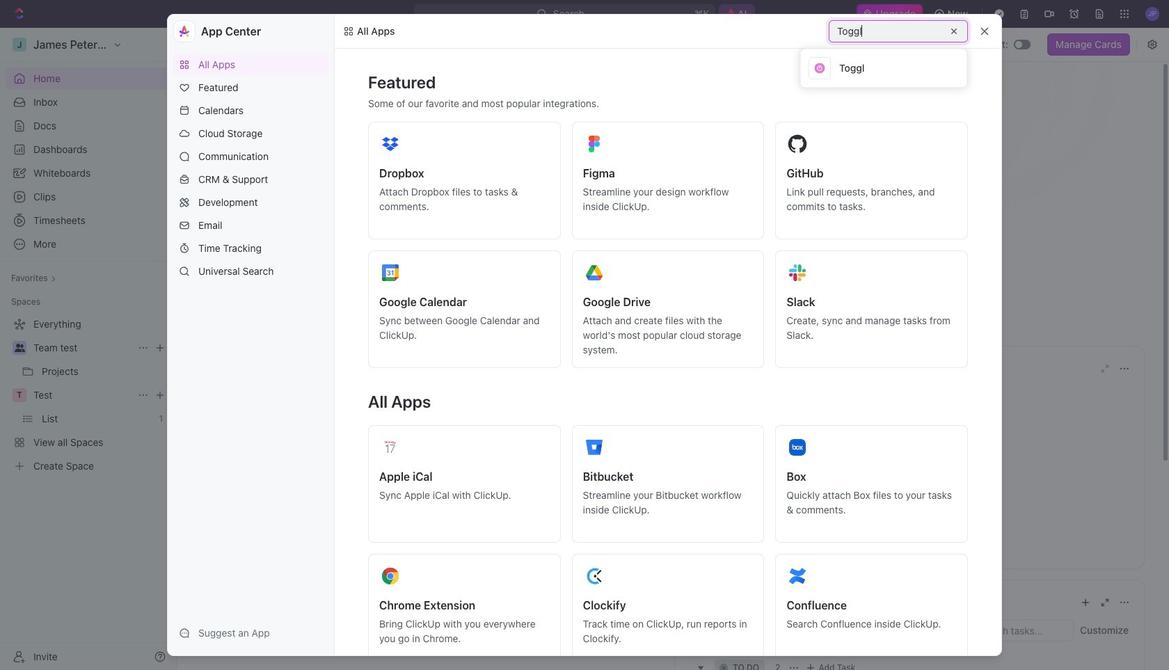 Task type: locate. For each thing, give the bounding box(es) containing it.
user group image
[[212, 152, 223, 161]]

test, , element
[[13, 388, 26, 402]]

tree
[[6, 313, 171, 477]]

Search tasks... text field
[[969, 620, 1073, 641]]

sidebar navigation
[[0, 28, 177, 670]]

dialog
[[167, 14, 1002, 670]]



Task type: describe. For each thing, give the bounding box(es) containing it.
user group image
[[14, 344, 25, 352]]

bikse image
[[343, 26, 354, 37]]

tree inside sidebar navigation
[[6, 313, 171, 477]]

Search apps… field
[[837, 23, 940, 40]]



Task type: vqa. For each thing, say whether or not it's contained in the screenshot.
Search tasks... text field
yes



